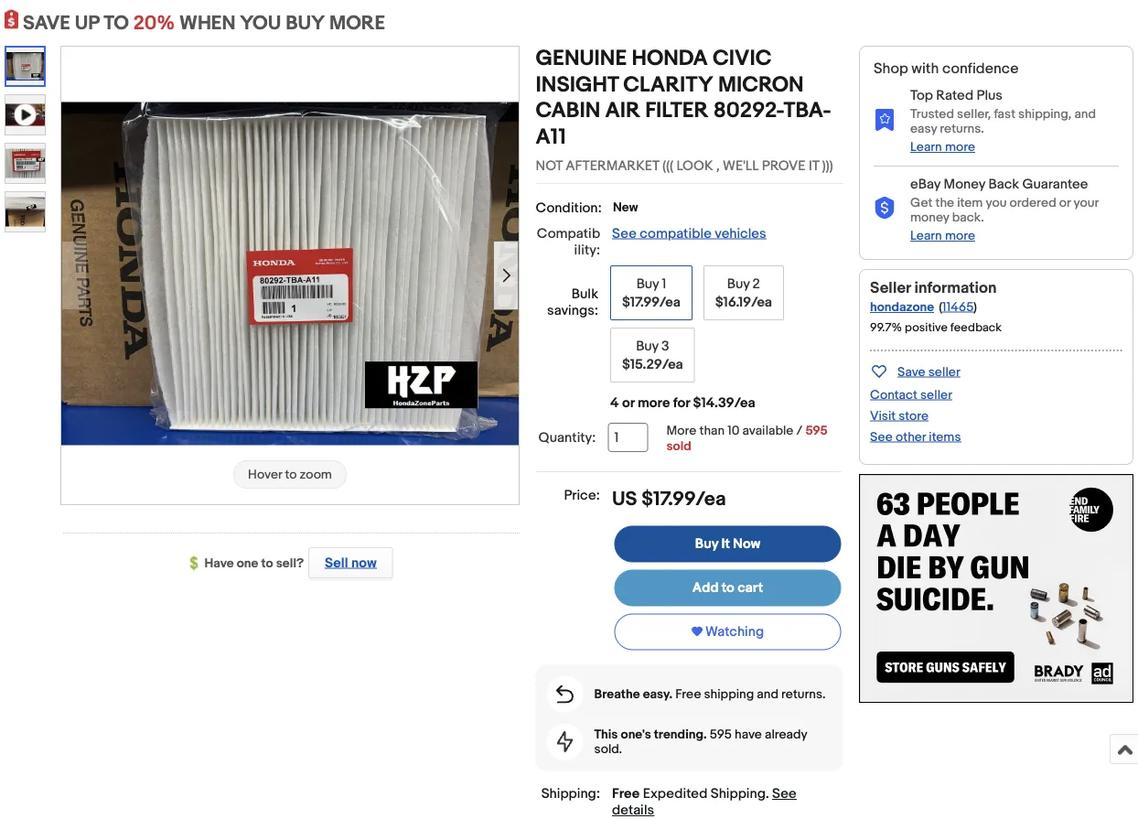 Task type: describe. For each thing, give the bounding box(es) containing it.
more
[[667, 423, 697, 438]]

buy it now link
[[615, 526, 841, 562]]

not
[[536, 157, 563, 174]]

.
[[766, 786, 769, 802]]

seller
[[870, 278, 911, 297]]

learn inside ebay money back guarantee get the item you ordered or your money back. learn more
[[911, 228, 942, 244]]

more inside "genuine honda civic insight clarity micron cabin air filter 80292-tba- a11" main content
[[638, 394, 670, 411]]

$15.29/ea
[[622, 356, 683, 372]]

more inside top rated plus trusted seller, fast shipping, and easy returns. learn more
[[945, 140, 976, 155]]

11465
[[943, 299, 974, 315]]

new
[[613, 200, 638, 215]]

learn more link for money
[[911, 228, 976, 244]]

4 or more for $14.39/ea
[[610, 394, 756, 411]]

sold
[[667, 438, 692, 454]]

returns. inside top rated plus trusted seller, fast shipping, and easy returns. learn more
[[940, 121, 984, 137]]

it
[[722, 536, 730, 552]]

compatib ility:
[[537, 225, 600, 258]]

ebay
[[911, 176, 941, 193]]

filter
[[645, 98, 709, 124]]

buy 1 $17.99/ea
[[622, 275, 681, 310]]

video 1 of 1 image
[[5, 95, 45, 135]]

contact seller link
[[870, 387, 953, 403]]

air
[[605, 98, 641, 124]]

sell
[[325, 555, 348, 571]]

this
[[594, 727, 618, 742]]

80292-
[[714, 98, 784, 124]]

have
[[205, 555, 234, 571]]

and inside top rated plus trusted seller, fast shipping, and easy returns. learn more
[[1075, 107, 1096, 122]]

add to cart link
[[615, 570, 841, 606]]

/
[[797, 423, 803, 438]]

ebay money back guarantee get the item you ordered or your money back. learn more
[[911, 176, 1099, 244]]

learn more link for rated
[[911, 140, 976, 155]]

see compatible vehicles link
[[612, 225, 767, 242]]

back.
[[952, 210, 984, 225]]

save up to 20% when you buy more
[[23, 11, 385, 35]]

shipping
[[704, 686, 754, 702]]

picture 3 of 3 image
[[5, 192, 45, 232]]

1
[[662, 275, 666, 292]]

have
[[735, 727, 762, 742]]

seller for contact
[[921, 387, 953, 403]]

visit store link
[[870, 408, 929, 424]]

for
[[673, 394, 690, 411]]

see inside contact seller visit store see other items
[[870, 429, 893, 445]]

shipping:
[[541, 786, 600, 802]]

trending.
[[654, 727, 707, 742]]

plus
[[977, 87, 1003, 104]]

this one's trending.
[[594, 727, 710, 742]]

quantity:
[[539, 429, 596, 446]]

with details__icon image for top rated plus
[[874, 108, 896, 131]]

more inside ebay money back guarantee get the item you ordered or your money back. learn more
[[945, 228, 976, 244]]

tba-
[[784, 98, 832, 124]]

prove
[[762, 157, 806, 174]]

look
[[677, 157, 713, 174]]

have one to sell?
[[205, 555, 304, 571]]

sell?
[[276, 555, 304, 571]]

savings:
[[547, 302, 599, 318]]

see for see details
[[772, 786, 797, 802]]

now
[[733, 536, 761, 552]]

10
[[728, 423, 740, 438]]

0 vertical spatial $17.99/ea
[[622, 294, 681, 310]]

with
[[912, 59, 939, 77]]

or inside ebay money back guarantee get the item you ordered or your money back. learn more
[[1060, 195, 1071, 211]]

information
[[915, 278, 997, 297]]

free expedited shipping .
[[612, 786, 772, 802]]

up
[[75, 11, 99, 35]]

fast
[[994, 107, 1016, 122]]

save
[[23, 11, 70, 35]]

available
[[743, 423, 794, 438]]

and inside "genuine honda civic insight clarity micron cabin air filter 80292-tba- a11" main content
[[757, 686, 779, 702]]

more
[[329, 11, 385, 35]]

picture 1 of 3 image
[[6, 48, 44, 85]]

save seller
[[898, 364, 961, 380]]

to
[[104, 11, 129, 35]]

picture 2 of 3 image
[[5, 144, 45, 183]]

civic
[[713, 46, 772, 72]]

more than 10 available /
[[667, 423, 806, 438]]

99.7%
[[870, 321, 902, 335]]

,
[[717, 157, 720, 174]]

with details__icon image for this one's trending.
[[557, 731, 573, 753]]

trusted
[[911, 107, 954, 122]]

or inside "genuine honda civic insight clarity micron cabin air filter 80292-tba- a11" main content
[[622, 394, 635, 411]]

buy for buy 1
[[637, 275, 659, 292]]

it
[[809, 157, 819, 174]]

1 horizontal spatial free
[[676, 686, 701, 702]]

you
[[986, 195, 1007, 211]]

bulk
[[572, 286, 599, 302]]

visit
[[870, 408, 896, 424]]

contact seller visit store see other items
[[870, 387, 961, 445]]



Task type: locate. For each thing, give the bounding box(es) containing it.
and
[[1075, 107, 1096, 122], [757, 686, 779, 702]]

breathe
[[594, 686, 640, 702]]

learn more link
[[911, 140, 976, 155], [911, 228, 976, 244]]

1 horizontal spatial see
[[772, 786, 797, 802]]

1 vertical spatial returns.
[[782, 686, 826, 702]]

1 vertical spatial free
[[612, 786, 640, 802]]

0 vertical spatial and
[[1075, 107, 1096, 122]]

$16.19/ea
[[715, 294, 772, 310]]

to inside "genuine honda civic insight clarity micron cabin air filter 80292-tba- a11" main content
[[722, 580, 735, 596]]

0 horizontal spatial see
[[612, 225, 637, 242]]

save
[[898, 364, 926, 380]]

buy left 2
[[727, 275, 750, 292]]

see details
[[612, 786, 797, 819]]

see down visit
[[870, 429, 893, 445]]

insight
[[536, 72, 619, 98]]

compatible
[[640, 225, 712, 242]]

returns. inside "genuine honda civic insight clarity micron cabin air filter 80292-tba- a11" main content
[[782, 686, 826, 702]]

watching
[[705, 624, 764, 640]]

1 vertical spatial seller
[[921, 387, 953, 403]]

the
[[936, 195, 955, 211]]

0 horizontal spatial free
[[612, 786, 640, 802]]

free right 'easy.'
[[676, 686, 701, 702]]

and right shipping,
[[1075, 107, 1096, 122]]

0 vertical spatial learn more link
[[911, 140, 976, 155]]

learn more link down money
[[911, 228, 976, 244]]

buy inside buy 1 $17.99/ea
[[637, 275, 659, 292]]

1 vertical spatial learn more link
[[911, 228, 976, 244]]

seller down save seller
[[921, 387, 953, 403]]

compatib
[[537, 225, 600, 242]]

1 vertical spatial to
[[722, 580, 735, 596]]

2 vertical spatial see
[[772, 786, 797, 802]]

seller information hondazone ( 11465 ) 99.7% positive feedback
[[870, 278, 1002, 335]]

1 vertical spatial and
[[757, 686, 779, 702]]

genuine honda civic insight clarity micron cabin air filter 80292-tba- a11 main content
[[536, 46, 843, 819]]

money
[[911, 210, 950, 225]]

advertisement region
[[859, 474, 1134, 703]]

0 vertical spatial learn
[[911, 140, 942, 155]]

learn down the easy
[[911, 140, 942, 155]]

$14.39/ea
[[693, 394, 756, 411]]

$17.99/ea down 1
[[622, 294, 681, 310]]

condition:
[[536, 200, 602, 216]]

1 vertical spatial see
[[870, 429, 893, 445]]

genuine honda civic insight clarity micron cabin air filter 80292-tba-a11 - picture 1 of 3 image
[[61, 102, 519, 445]]

returns.
[[940, 121, 984, 137], [782, 686, 826, 702]]

2 learn from the top
[[911, 228, 942, 244]]

breathe easy. free shipping and returns.
[[594, 686, 826, 702]]

or right 4
[[622, 394, 635, 411]]

0 vertical spatial seller
[[929, 364, 961, 380]]

1 vertical spatial or
[[622, 394, 635, 411]]

or down guarantee
[[1060, 195, 1071, 211]]

2 horizontal spatial see
[[870, 429, 893, 445]]

item
[[957, 195, 983, 211]]

learn more link down the easy
[[911, 140, 976, 155]]

see inside see details
[[772, 786, 797, 802]]

1 vertical spatial $17.99/ea
[[642, 487, 726, 511]]

guarantee
[[1023, 176, 1089, 193]]

confidence
[[943, 59, 1019, 77]]

1 vertical spatial learn
[[911, 228, 942, 244]]

watching button
[[615, 614, 841, 650]]

11465 link
[[943, 299, 974, 315]]

buy it now
[[695, 536, 761, 552]]

with details__icon image left get
[[874, 197, 896, 220]]

bulk savings:
[[547, 286, 599, 318]]

buy 3 $15.29/ea
[[622, 338, 683, 372]]

595 right "/"
[[806, 423, 828, 438]]

buy for buy 3
[[636, 338, 659, 354]]

back
[[989, 176, 1020, 193]]

0 horizontal spatial to
[[261, 555, 273, 571]]

or
[[1060, 195, 1071, 211], [622, 394, 635, 411]]

0 vertical spatial 595
[[806, 423, 828, 438]]

0 vertical spatial more
[[945, 140, 976, 155]]

dollar sign image
[[190, 556, 205, 571]]

1 vertical spatial 595
[[710, 727, 732, 742]]

0 horizontal spatial returns.
[[782, 686, 826, 702]]

0 horizontal spatial or
[[622, 394, 635, 411]]

seller inside contact seller visit store see other items
[[921, 387, 953, 403]]

contact
[[870, 387, 918, 403]]

honda
[[632, 46, 708, 72]]

595 left the have
[[710, 727, 732, 742]]

with details__icon image left breathe
[[556, 685, 574, 703]]

0 vertical spatial see
[[612, 225, 637, 242]]

1 vertical spatial more
[[945, 228, 976, 244]]

positive
[[905, 321, 948, 335]]

feedback
[[951, 321, 1002, 335]]

1 horizontal spatial and
[[1075, 107, 1096, 122]]

(
[[939, 299, 943, 315]]

seller for save
[[929, 364, 961, 380]]

returns. up already
[[782, 686, 826, 702]]

595 sold
[[667, 423, 828, 454]]

seller right save
[[929, 364, 961, 380]]

more down seller,
[[945, 140, 976, 155]]

buy left 3
[[636, 338, 659, 354]]

595 for 595 sold
[[806, 423, 828, 438]]

store
[[899, 408, 929, 424]]

money
[[944, 176, 986, 193]]

0 vertical spatial or
[[1060, 195, 1071, 211]]

with details__icon image
[[874, 108, 896, 131], [874, 197, 896, 220], [556, 685, 574, 703], [557, 731, 573, 753]]

to right one on the bottom left of the page
[[261, 555, 273, 571]]

price:
[[564, 487, 600, 503]]

1 learn more link from the top
[[911, 140, 976, 155]]

cart
[[738, 580, 763, 596]]

one's
[[621, 727, 651, 742]]

20%
[[133, 11, 175, 35]]

now
[[351, 555, 377, 571]]

595 inside 595 sold
[[806, 423, 828, 438]]

0 vertical spatial returns.
[[940, 121, 984, 137]]

$17.99/ea down the sold
[[642, 487, 726, 511]]

more left for
[[638, 394, 670, 411]]

1 learn from the top
[[911, 140, 942, 155]]

shipping
[[711, 786, 766, 802]]

expedited
[[643, 786, 708, 802]]

seller,
[[957, 107, 991, 122]]

1 horizontal spatial returns.
[[940, 121, 984, 137]]

buy for buy 2
[[727, 275, 750, 292]]

with details__icon image for breathe easy.
[[556, 685, 574, 703]]

0 horizontal spatial and
[[757, 686, 779, 702]]

)))
[[823, 157, 834, 174]]

genuine honda civic insight clarity micron cabin air filter 80292-tba- a11 not aftermarket ((( look , we'll prove it )))
[[536, 46, 834, 174]]

buy 2 $16.19/ea
[[715, 275, 772, 310]]

micron
[[718, 72, 804, 98]]

shop with confidence
[[874, 59, 1019, 77]]

1 horizontal spatial 595
[[806, 423, 828, 438]]

add to cart
[[693, 580, 763, 596]]

see down new
[[612, 225, 637, 242]]

us
[[612, 487, 637, 511]]

returns. down rated
[[940, 121, 984, 137]]

buy left the it at the right bottom
[[695, 536, 719, 552]]

595 for 595 have already sold.
[[710, 727, 732, 742]]

get
[[911, 195, 933, 211]]

free down sold. at the right
[[612, 786, 640, 802]]

1 horizontal spatial or
[[1060, 195, 1071, 211]]

learn inside top rated plus trusted seller, fast shipping, and easy returns. learn more
[[911, 140, 942, 155]]

one
[[237, 555, 259, 571]]

see compatible vehicles
[[612, 225, 767, 242]]

buy
[[286, 11, 325, 35]]

items
[[929, 429, 961, 445]]

buy inside the buy 3 $15.29/ea
[[636, 338, 659, 354]]

hondazone link
[[870, 300, 934, 315]]

buy inside buy 2 $16.19/ea
[[727, 275, 750, 292]]

0 vertical spatial free
[[676, 686, 701, 702]]

learn
[[911, 140, 942, 155], [911, 228, 942, 244]]

1 horizontal spatial to
[[722, 580, 735, 596]]

your
[[1074, 195, 1099, 211]]

and right shipping
[[757, 686, 779, 702]]

seller inside button
[[929, 364, 961, 380]]

when
[[179, 11, 236, 35]]

with details__icon image for ebay money back guarantee
[[874, 197, 896, 220]]

with details__icon image left this
[[557, 731, 573, 753]]

sell now link
[[304, 547, 393, 578]]

learn down money
[[911, 228, 942, 244]]

more down the back.
[[945, 228, 976, 244]]

with details__icon image left the easy
[[874, 108, 896, 131]]

to left cart
[[722, 580, 735, 596]]

2 learn more link from the top
[[911, 228, 976, 244]]

easy
[[911, 121, 937, 137]]

top rated plus trusted seller, fast shipping, and easy returns. learn more
[[911, 87, 1096, 155]]

0 horizontal spatial 595
[[710, 727, 732, 742]]

0 vertical spatial to
[[261, 555, 273, 571]]

clarity
[[624, 72, 714, 98]]

buy
[[637, 275, 659, 292], [727, 275, 750, 292], [636, 338, 659, 354], [695, 536, 719, 552]]

a11
[[536, 124, 566, 150]]

more
[[945, 140, 976, 155], [945, 228, 976, 244], [638, 394, 670, 411]]

buy left 1
[[637, 275, 659, 292]]

Quantity: text field
[[608, 423, 648, 452]]

to
[[261, 555, 273, 571], [722, 580, 735, 596]]

(((
[[663, 157, 674, 174]]

see right .
[[772, 786, 797, 802]]

595 inside 595 have already sold.
[[710, 727, 732, 742]]

see for see compatible vehicles
[[612, 225, 637, 242]]

aftermarket
[[566, 157, 660, 174]]

save seller button
[[870, 360, 961, 381]]

2
[[753, 275, 760, 292]]

2 vertical spatial more
[[638, 394, 670, 411]]

hondazone
[[870, 300, 934, 315]]



Task type: vqa. For each thing, say whether or not it's contained in the screenshot.
1st Learn from the bottom of the page
yes



